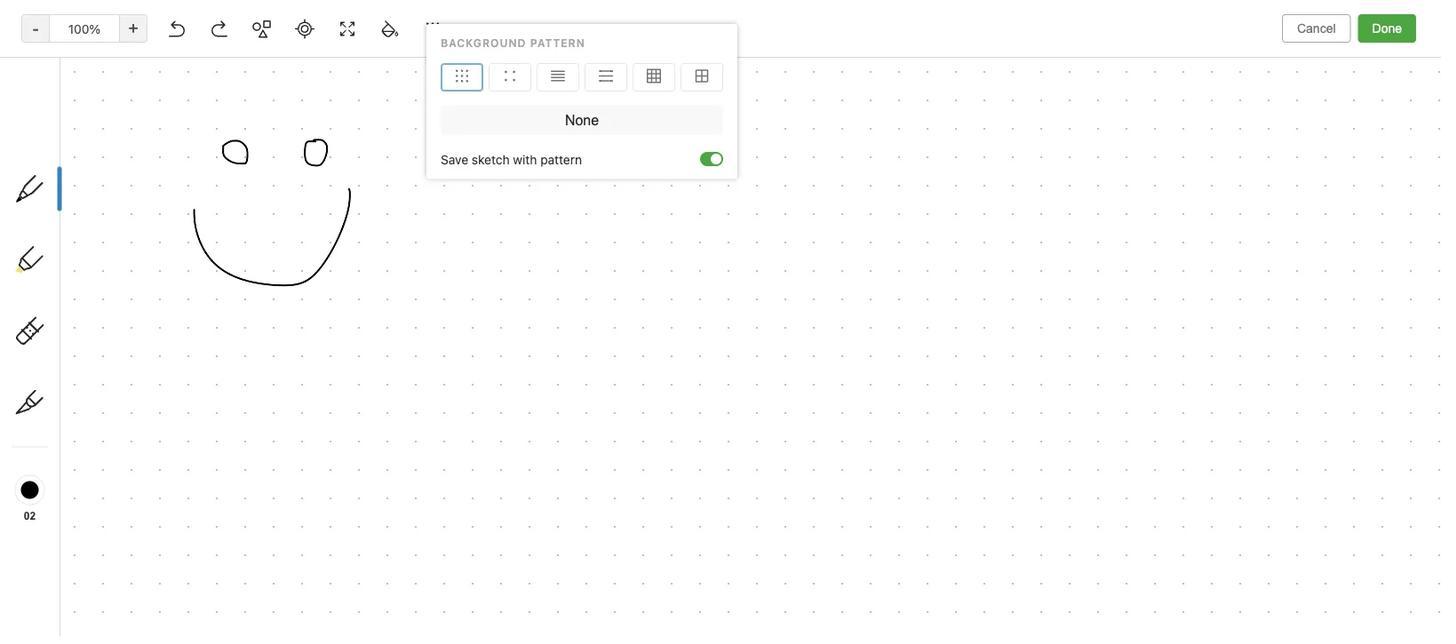 Task type: vqa. For each thing, say whether or not it's contained in the screenshot.
"Search" text field
yes



Task type: locate. For each thing, give the bounding box(es) containing it.
1 horizontal spatial notes
[[251, 53, 300, 74]]

only you
[[1272, 50, 1319, 63]]

tags
[[40, 299, 67, 314]]

22
[[236, 300, 249, 312]]

only
[[1272, 50, 1297, 63]]

changes
[[1347, 613, 1392, 626]]

ago
[[295, 300, 314, 312]]

1 vertical spatial notes
[[39, 203, 73, 218]]

all
[[1330, 613, 1343, 626]]

None search field
[[23, 52, 190, 84]]

add a reminder image
[[562, 609, 584, 630]]

across
[[754, 10, 792, 25]]

shared with me
[[39, 327, 128, 342]]

notes inside note list element
[[251, 53, 300, 74]]

first notebook button
[[606, 44, 714, 69]]

shortcuts
[[40, 175, 96, 189]]

tree
[[0, 139, 213, 539]]

new
[[39, 102, 65, 116]]

all changes saved
[[1330, 613, 1427, 626]]

grocery list milk eggs sugar cheese
[[236, 244, 375, 277]]

Search text field
[[23, 52, 190, 84]]

home
[[39, 146, 73, 161]]

anytime.
[[934, 10, 983, 25]]

personal
[[612, 10, 663, 25]]

2023
[[697, 90, 727, 105]]

notes up notes
[[251, 53, 300, 74]]

0 horizontal spatial notes
[[39, 203, 73, 218]]

devices.
[[840, 10, 888, 25]]

eggs
[[263, 263, 292, 277]]

notes inside tree
[[39, 203, 73, 218]]

0 vertical spatial notes
[[251, 53, 300, 74]]

notes left (
[[39, 203, 73, 218]]

22 minutes ago
[[236, 300, 314, 312]]

last edited on nov 16, 2023
[[566, 90, 727, 105]]

me
[[110, 327, 128, 342]]

note window element
[[0, 0, 1441, 637]]

cancel
[[891, 10, 931, 25]]

share
[[1349, 49, 1383, 64]]

(
[[77, 204, 82, 217]]

try
[[535, 10, 554, 25]]

expand note image
[[564, 46, 585, 68]]

list
[[287, 244, 308, 259]]

try evernote personal for free: sync across all your devices. cancel anytime.
[[535, 10, 983, 25]]

tags button
[[0, 292, 212, 321]]

notes
[[251, 53, 300, 74], [39, 203, 73, 218]]

first notebook
[[628, 50, 707, 63]]

trash
[[39, 366, 71, 381]]

expand notebooks image
[[4, 271, 19, 285]]

untitled
[[236, 137, 283, 152]]



Task type: describe. For each thing, give the bounding box(es) containing it.
16,
[[677, 90, 694, 105]]

nov
[[651, 90, 674, 105]]

sync
[[722, 10, 751, 25]]

grocery
[[236, 244, 283, 259]]

evernote
[[557, 10, 609, 25]]

with
[[83, 327, 107, 342]]

first
[[628, 50, 652, 63]]

last
[[566, 90, 590, 105]]

share button
[[1333, 43, 1398, 71]]

note list element
[[213, 36, 552, 637]]

notebooks
[[40, 271, 102, 285]]

shared with me link
[[0, 321, 212, 349]]

settings image
[[181, 14, 203, 36]]

notes for notes
[[251, 53, 300, 74]]

free:
[[686, 10, 716, 25]]

cheese
[[332, 263, 375, 277]]

notebook
[[655, 50, 707, 63]]

sugar
[[295, 263, 329, 277]]

add tag image
[[593, 609, 614, 630]]

notes (
[[39, 203, 82, 218]]

2 notes
[[235, 91, 277, 106]]

2
[[235, 91, 242, 106]]

tree containing home
[[0, 139, 213, 539]]

notes
[[245, 91, 277, 106]]

shortcuts button
[[0, 168, 212, 196]]

milk
[[236, 263, 260, 277]]

saved
[[1395, 613, 1427, 626]]

untitled button
[[213, 121, 551, 227]]

notes for notes (
[[39, 203, 73, 218]]

you
[[1300, 50, 1319, 63]]

all
[[795, 10, 808, 25]]

minutes
[[252, 300, 292, 312]]

your
[[812, 10, 837, 25]]

upgrade image
[[69, 562, 90, 584]]

tasks button
[[0, 225, 212, 253]]

trash link
[[0, 360, 212, 388]]

on
[[633, 90, 648, 105]]

edited
[[594, 90, 630, 105]]

shared
[[39, 327, 80, 342]]

for
[[667, 10, 683, 25]]

notebooks link
[[0, 264, 212, 292]]

home link
[[0, 139, 213, 168]]

tasks
[[39, 232, 71, 246]]

Note Editor text field
[[0, 0, 1441, 637]]

new button
[[11, 93, 203, 125]]



